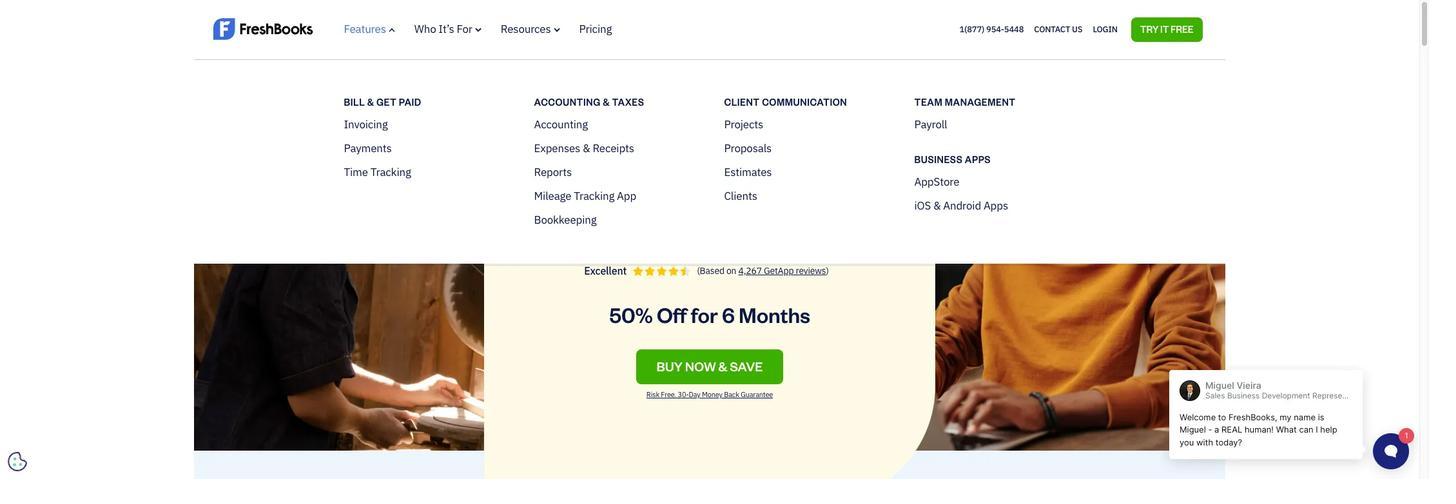 Task type: locate. For each thing, give the bounding box(es) containing it.
apps up appstore link
[[966, 153, 992, 165]]

buy now & save link
[[636, 350, 784, 384]]

paid
[[399, 96, 422, 107]]

payments link
[[344, 140, 509, 156]]

app
[[618, 189, 637, 203]]

& inside accounting & taxes link
[[603, 96, 610, 107]]

(based
[[697, 265, 725, 277]]

contact
[[1035, 24, 1071, 35]]

save
[[730, 358, 763, 375]]

appstore link
[[915, 174, 1080, 190]]

free.
[[661, 390, 677, 399]]

& inside expenses & receipts link
[[583, 141, 591, 155]]

time tracking link
[[344, 164, 509, 180]]

who
[[415, 22, 437, 36]]

1 horizontal spatial tracking
[[574, 189, 615, 203]]

bill
[[344, 96, 366, 107]]

team management
[[915, 96, 1017, 107]]

risk free. 30-day money back guarantee
[[647, 390, 773, 399]]

on
[[727, 265, 737, 277]]

freshbooks logo image
[[213, 17, 313, 41]]

ios
[[915, 198, 932, 212]]

1 vertical spatial tracking
[[574, 189, 615, 203]]

1 vertical spatial accounting
[[535, 117, 588, 131]]

tracking
[[371, 165, 412, 179], [574, 189, 615, 203]]

login
[[1094, 24, 1118, 35]]

contact us link
[[1035, 21, 1083, 38]]

risk
[[647, 390, 660, 399]]

50%
[[610, 301, 653, 328]]

1 vertical spatial apps
[[984, 198, 1009, 212]]

mileage
[[535, 189, 572, 203]]

& for bill
[[368, 96, 375, 107]]

features link
[[344, 22, 396, 36]]

& right now
[[719, 358, 728, 375]]

invoicing
[[344, 117, 388, 131]]

reports link
[[535, 164, 699, 180]]

& left get
[[368, 96, 375, 107]]

& left taxes
[[603, 96, 610, 107]]

& inside bill & get paid link
[[368, 96, 375, 107]]

invoicing link
[[344, 116, 509, 133]]

contact us
[[1035, 24, 1083, 35]]

1(877)
[[960, 24, 985, 35]]

clients link
[[725, 188, 889, 204]]

pricing
[[580, 22, 612, 36]]

2 accounting from the top
[[535, 117, 588, 131]]

proposals link
[[725, 140, 889, 156]]

accounting link
[[535, 116, 699, 133]]

30-
[[678, 390, 689, 399]]

& for ios
[[934, 198, 942, 212]]

projects link
[[725, 116, 889, 133]]

reports
[[535, 165, 572, 179]]

apps inside 'link'
[[984, 198, 1009, 212]]

proposals
[[725, 141, 772, 155]]

free
[[1172, 23, 1194, 35]]

star rating image
[[633, 266, 691, 276]]

tracking down reports link
[[574, 189, 615, 203]]

bill & get paid
[[344, 96, 422, 107]]

guarantee
[[741, 390, 773, 399]]

ios & android apps
[[915, 198, 1009, 212]]

0 vertical spatial tracking
[[371, 165, 412, 179]]

now
[[685, 358, 716, 375]]

accounting & taxes link
[[535, 94, 699, 109]]

business apps
[[915, 153, 992, 165]]

tracking down payments
[[371, 165, 412, 179]]

who it's for link
[[415, 22, 482, 36]]

off
[[657, 301, 687, 328]]

team management link
[[915, 94, 1080, 109]]

& inside buy now & save link
[[719, 358, 728, 375]]

appstore
[[915, 174, 960, 189]]

accounting for accounting & taxes
[[535, 96, 601, 107]]

bookkeeping link
[[535, 212, 699, 228]]

receipts
[[593, 141, 635, 155]]

0 vertical spatial apps
[[966, 153, 992, 165]]

4,267
[[739, 265, 762, 277]]

mileage tracking app
[[535, 189, 637, 203]]

0 vertical spatial accounting
[[535, 96, 601, 107]]

apps down appstore link
[[984, 198, 1009, 212]]

&
[[368, 96, 375, 107], [603, 96, 610, 107], [583, 141, 591, 155], [934, 198, 942, 212], [719, 358, 728, 375]]

0 horizontal spatial tracking
[[371, 165, 412, 179]]

& left receipts
[[583, 141, 591, 155]]

get
[[377, 96, 397, 107]]

1 accounting from the top
[[535, 96, 601, 107]]

& inside the ios & android apps 'link'
[[934, 198, 942, 212]]

& right ios
[[934, 198, 942, 212]]

apps
[[966, 153, 992, 165], [984, 198, 1009, 212]]

back
[[724, 390, 740, 399]]

business
[[915, 153, 963, 165]]

android
[[944, 198, 982, 212]]

time
[[344, 165, 368, 179]]



Task type: vqa. For each thing, say whether or not it's contained in the screenshot.
1st up
no



Task type: describe. For each thing, give the bounding box(es) containing it.
cookie preferences image
[[8, 452, 27, 471]]

team
[[915, 96, 943, 107]]

excellent
[[584, 264, 627, 277]]

tracking for mileage
[[574, 189, 615, 203]]

resources
[[501, 22, 551, 36]]

day
[[689, 390, 701, 399]]

(based on 4,267 getapp reviews )
[[697, 265, 829, 277]]

ios & android apps link
[[915, 198, 1080, 214]]

for
[[691, 301, 718, 328]]

& for expenses
[[583, 141, 591, 155]]

getapp
[[764, 265, 794, 277]]

accounting & taxes
[[535, 96, 645, 107]]

bill & get paid link
[[344, 94, 509, 109]]

for
[[457, 22, 473, 36]]

features
[[344, 22, 386, 36]]

us
[[1073, 24, 1083, 35]]

buy
[[657, 358, 683, 375]]

payroll
[[915, 117, 948, 131]]

& for accounting
[[603, 96, 610, 107]]

tracking for time
[[371, 165, 412, 179]]

50% off for 6 months
[[610, 301, 811, 328]]

estimates
[[725, 165, 773, 179]]

)
[[826, 265, 829, 277]]

expenses
[[535, 141, 581, 155]]

clients
[[725, 189, 758, 203]]

expenses & receipts
[[535, 141, 635, 155]]

money
[[702, 390, 723, 399]]

try
[[1141, 23, 1159, 35]]

months
[[739, 301, 811, 328]]

business apps link
[[915, 152, 1080, 166]]

payments
[[344, 141, 392, 155]]

time tracking
[[344, 165, 412, 179]]

accounting for accounting
[[535, 117, 588, 131]]

cookie consent banner dialog
[[10, 321, 203, 469]]

projects
[[725, 117, 764, 131]]

try it free
[[1141, 23, 1194, 35]]

954-
[[987, 24, 1005, 35]]

buy now & save
[[657, 358, 763, 375]]

try it free link
[[1132, 17, 1203, 42]]

1(877) 954-5448 link
[[960, 24, 1025, 35]]

1(877) 954-5448
[[960, 24, 1025, 35]]

risk free. 30-day money back guarantee link
[[642, 390, 779, 410]]

client communication link
[[725, 94, 889, 109]]

taxes
[[613, 96, 645, 107]]

it's
[[439, 22, 455, 36]]

4,267 getapp reviews link
[[739, 265, 826, 277]]

resources link
[[501, 22, 560, 36]]

client communication
[[725, 96, 848, 107]]

reviews
[[796, 265, 826, 277]]

login link
[[1094, 21, 1118, 38]]

mileage tracking app link
[[535, 188, 699, 204]]

payroll link
[[915, 116, 1080, 133]]

it
[[1161, 23, 1170, 35]]

communication
[[763, 96, 848, 107]]

who it's for
[[415, 22, 473, 36]]

client
[[725, 96, 761, 107]]

expenses & receipts link
[[535, 140, 699, 156]]

pricing link
[[580, 22, 612, 36]]

estimates link
[[725, 164, 889, 180]]

bookkeeping
[[535, 212, 597, 227]]



